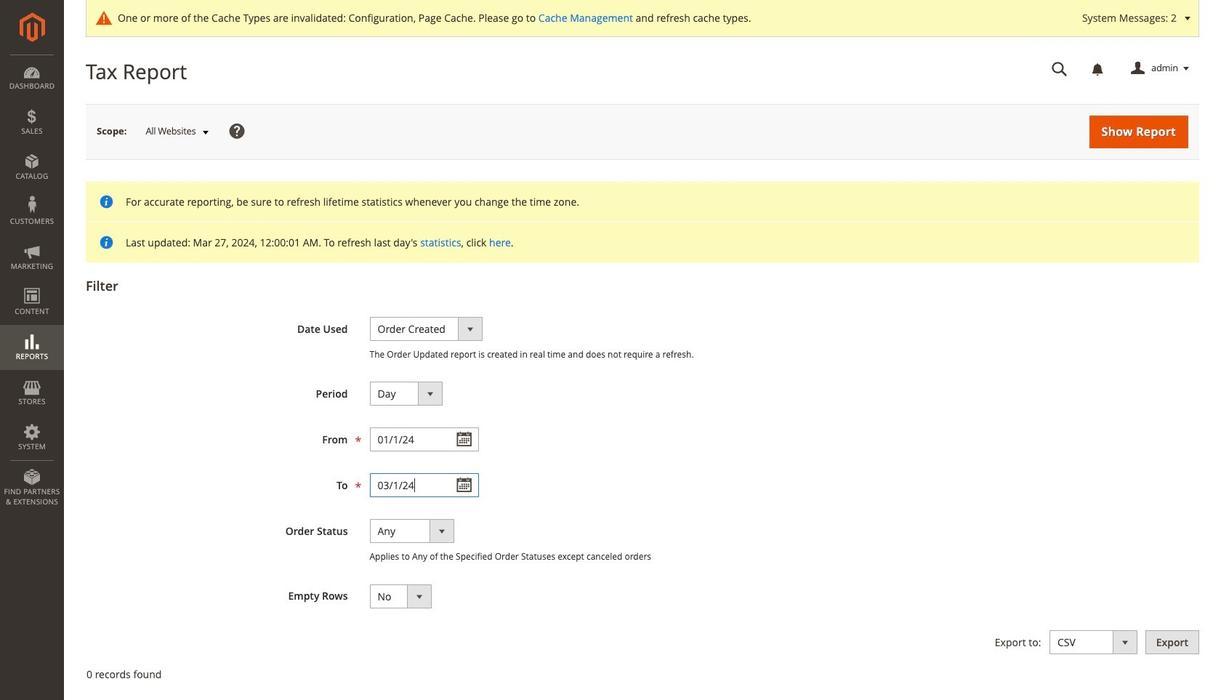 Task type: vqa. For each thing, say whether or not it's contained in the screenshot.
text box
yes



Task type: locate. For each thing, give the bounding box(es) containing it.
None text field
[[370, 428, 479, 452], [370, 474, 479, 498], [370, 428, 479, 452], [370, 474, 479, 498]]

None text field
[[1042, 56, 1079, 81]]

menu bar
[[0, 55, 64, 514]]



Task type: describe. For each thing, give the bounding box(es) containing it.
magento admin panel image
[[19, 12, 45, 42]]



